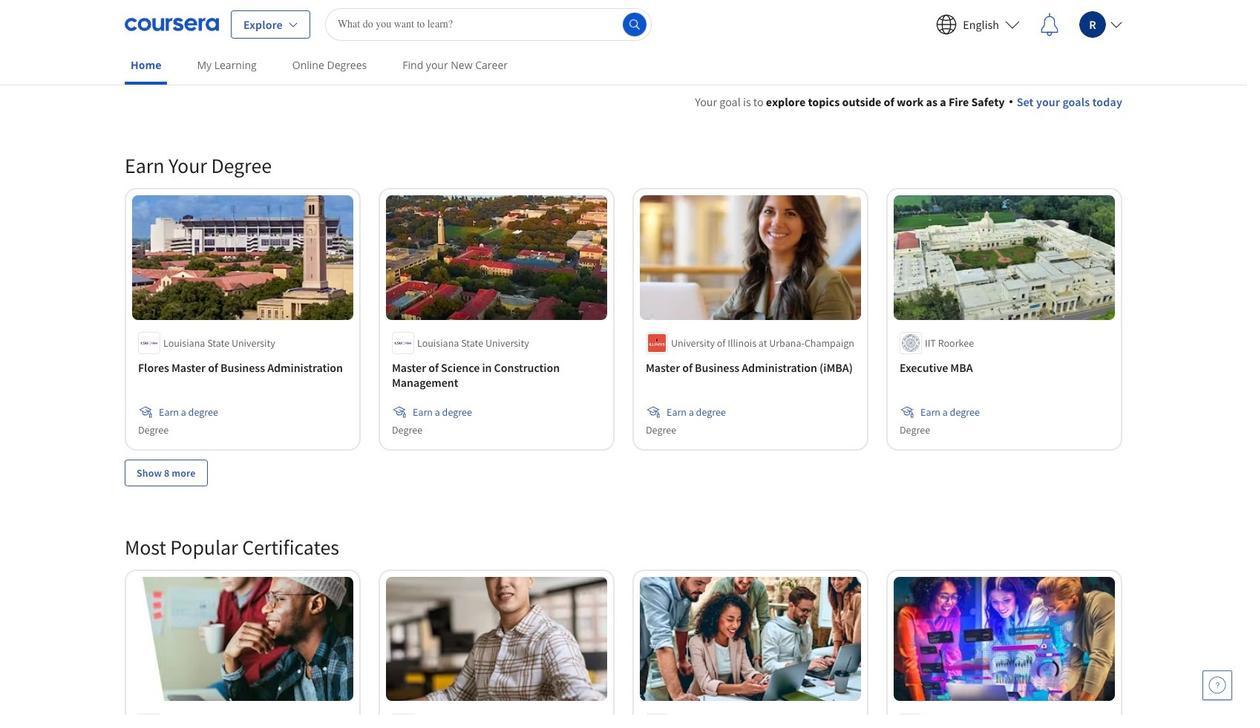 Task type: locate. For each thing, give the bounding box(es) containing it.
earn your degree collection element
[[116, 128, 1132, 510]]

coursera image
[[125, 12, 219, 36]]

What do you want to learn? text field
[[325, 8, 652, 40]]

None search field
[[325, 8, 652, 40]]

main content
[[0, 75, 1248, 715]]



Task type: vqa. For each thing, say whether or not it's contained in the screenshot.
left the Coursera Project Network
no



Task type: describe. For each thing, give the bounding box(es) containing it.
help center image
[[1209, 677, 1227, 694]]

most popular certificates collection element
[[116, 510, 1132, 715]]



